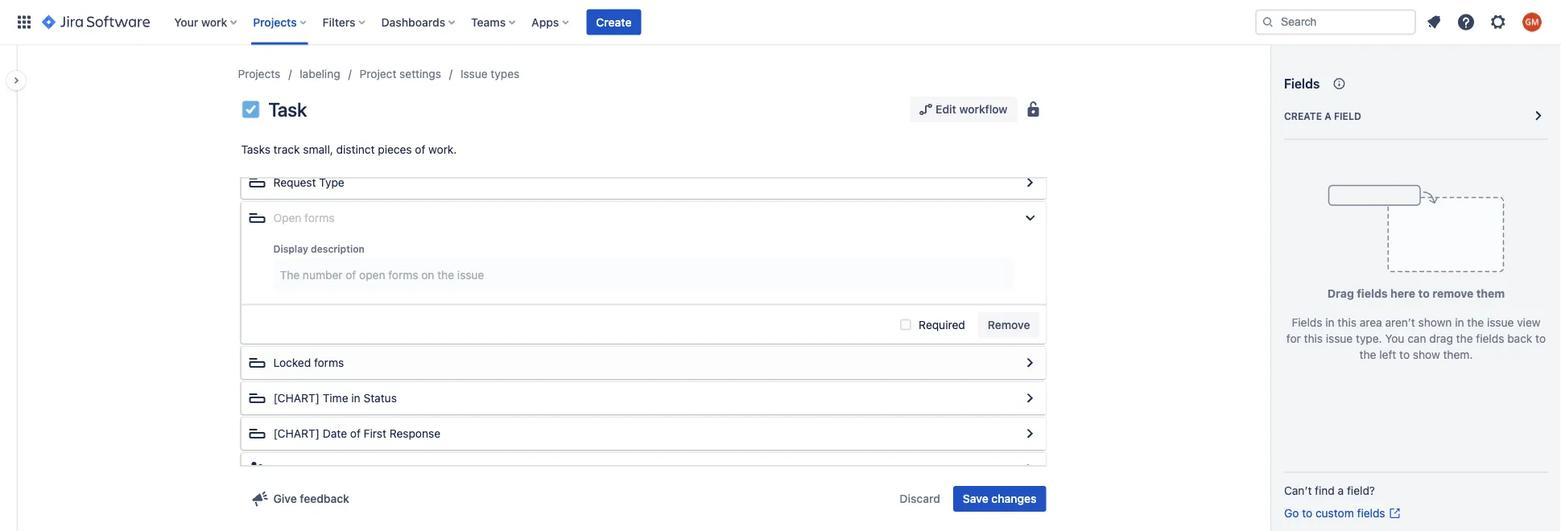 Task type: describe. For each thing, give the bounding box(es) containing it.
description
[[311, 244, 365, 255]]

open field configuration image for locked forms
[[1021, 354, 1040, 373]]

open field configuration image for [chart] date of first response
[[1021, 424, 1040, 444]]

fields for fields
[[1284, 76, 1320, 91]]

drag
[[1430, 332, 1453, 345]]

drag
[[1328, 287, 1354, 300]]

can't
[[1284, 484, 1312, 498]]

can't find a field?
[[1284, 484, 1375, 498]]

team
[[273, 463, 301, 476]]

to right here
[[1419, 287, 1430, 300]]

search image
[[1262, 16, 1275, 29]]

first
[[364, 427, 386, 440]]

[chart] for [chart] date of first response
[[273, 427, 320, 440]]

work.
[[429, 143, 457, 156]]

teams
[[471, 15, 506, 29]]

labeling
[[300, 67, 340, 81]]

your profile and settings image
[[1523, 12, 1542, 32]]

display description
[[273, 244, 365, 255]]

locked
[[273, 356, 311, 370]]

labeling link
[[300, 64, 340, 84]]

you
[[1385, 332, 1405, 345]]

area
[[1360, 316, 1382, 329]]

find
[[1315, 484, 1335, 498]]

drag fields here to remove them
[[1328, 287, 1505, 300]]

1 vertical spatial issue
[[1326, 332, 1353, 345]]

teams button
[[466, 9, 522, 35]]

create a field
[[1284, 110, 1362, 122]]

[chart] time in status
[[273, 392, 397, 405]]

0 vertical spatial a
[[1325, 110, 1332, 122]]

this link will be opened in a new tab image
[[1389, 507, 1402, 520]]

workflow
[[959, 103, 1008, 116]]

open field configuration image for [chart] time in status
[[1021, 389, 1040, 408]]

create for create a field
[[1284, 110, 1322, 122]]

tasks
[[241, 143, 270, 156]]

type
[[319, 176, 344, 189]]

back
[[1508, 332, 1533, 345]]

2 vertical spatial the
[[1360, 348, 1377, 362]]

date
[[323, 427, 347, 440]]

[chart] time in status button
[[241, 383, 1046, 415]]

go to custom fields link
[[1284, 506, 1402, 522]]

filters
[[323, 15, 356, 29]]

track
[[274, 143, 300, 156]]

projects for projects dropdown button
[[253, 15, 297, 29]]

required
[[919, 318, 965, 331]]

remove button
[[978, 312, 1040, 338]]

no restrictions image
[[1024, 100, 1043, 119]]

0 vertical spatial of
[[415, 143, 426, 156]]

display
[[273, 244, 308, 255]]

edit workflow button
[[910, 97, 1017, 122]]

work
[[201, 15, 227, 29]]

[chart] date of first response button
[[241, 418, 1046, 450]]

issue types
[[461, 67, 520, 81]]

save
[[963, 492, 989, 506]]

edit
[[936, 103, 957, 116]]

field?
[[1347, 484, 1375, 498]]

can
[[1408, 332, 1427, 345]]

small,
[[303, 143, 333, 156]]

sidebar navigation image
[[0, 64, 35, 97]]

project settings link
[[360, 64, 441, 84]]

your work
[[174, 15, 227, 29]]

remove
[[1433, 287, 1474, 300]]

apps button
[[527, 9, 575, 35]]

go to custom fields
[[1284, 507, 1386, 520]]

discard button
[[890, 486, 950, 512]]

response
[[390, 427, 441, 440]]

Display description field
[[275, 261, 1013, 289]]

banner containing your work
[[0, 0, 1561, 45]]

dashboards
[[381, 15, 445, 29]]

projects for projects link
[[238, 67, 280, 81]]

locked forms button
[[241, 347, 1046, 379]]

open field configuration image for request type
[[1021, 173, 1040, 192]]

fields for fields in this area aren't shown in the issue view for this issue type. you can drag the fields back to the left to show them.
[[1292, 316, 1323, 329]]

to right the go in the bottom right of the page
[[1302, 507, 1313, 520]]

give
[[273, 492, 297, 506]]

forms for open forms
[[305, 211, 335, 225]]

task
[[269, 98, 307, 121]]



Task type: vqa. For each thing, say whether or not it's contained in the screenshot.
the bottom new
no



Task type: locate. For each thing, give the bounding box(es) containing it.
0 vertical spatial issue
[[1487, 316, 1514, 329]]

request
[[273, 176, 316, 189]]

create button
[[587, 9, 641, 35]]

changes
[[992, 492, 1037, 506]]

in right shown
[[1455, 316, 1464, 329]]

issue
[[1487, 316, 1514, 329], [1326, 332, 1353, 345]]

give feedback button
[[241, 486, 359, 512]]

0 vertical spatial fields
[[1284, 76, 1320, 91]]

1 vertical spatial projects
[[238, 67, 280, 81]]

2 open field configuration image from the top
[[1021, 460, 1040, 479]]

filters button
[[318, 9, 372, 35]]

request type button
[[241, 167, 1046, 199]]

issue left the 'type.'
[[1326, 332, 1353, 345]]

1 vertical spatial forms
[[314, 356, 344, 370]]

locked forms
[[273, 356, 344, 370]]

the down them
[[1468, 316, 1484, 329]]

2 open field configuration image from the top
[[1021, 354, 1040, 373]]

fields left more information about the fields image
[[1284, 76, 1320, 91]]

fields up for at the right
[[1292, 316, 1323, 329]]

1 vertical spatial this
[[1304, 332, 1323, 345]]

in down drag
[[1326, 316, 1335, 329]]

pieces
[[378, 143, 412, 156]]

create inside "button"
[[596, 15, 632, 29]]

a
[[1325, 110, 1332, 122], [1338, 484, 1344, 498]]

status
[[364, 392, 397, 405]]

your
[[174, 15, 198, 29]]

fields inside fields in this area aren't shown in the issue view for this issue type. you can drag the fields back to the left to show them.
[[1476, 332, 1505, 345]]

in inside 'button'
[[351, 392, 361, 405]]

0 horizontal spatial in
[[351, 392, 361, 405]]

view
[[1517, 316, 1541, 329]]

the
[[1468, 316, 1484, 329], [1456, 332, 1473, 345], [1360, 348, 1377, 362]]

dashboards button
[[377, 9, 462, 35]]

0 vertical spatial [chart]
[[273, 392, 320, 405]]

0 vertical spatial this
[[1338, 316, 1357, 329]]

1 vertical spatial [chart]
[[273, 427, 320, 440]]

1 vertical spatial open field configuration image
[[1021, 354, 1040, 373]]

1 open field configuration image from the top
[[1021, 173, 1040, 192]]

give feedback
[[273, 492, 349, 506]]

fields
[[1357, 287, 1388, 300], [1476, 332, 1505, 345], [1357, 507, 1386, 520]]

1 [chart] from the top
[[273, 392, 320, 405]]

shown
[[1419, 316, 1452, 329]]

projects button
[[248, 9, 313, 35]]

settings
[[400, 67, 441, 81]]

time
[[323, 392, 348, 405]]

0 horizontal spatial of
[[350, 427, 361, 440]]

edit workflow
[[936, 103, 1008, 116]]

help image
[[1457, 12, 1476, 32]]

0 horizontal spatial this
[[1304, 332, 1323, 345]]

open field configuration image inside team button
[[1021, 460, 1040, 479]]

aren't
[[1385, 316, 1416, 329]]

distinct
[[336, 143, 375, 156]]

open field configuration image
[[1021, 173, 1040, 192], [1021, 354, 1040, 373], [1021, 389, 1040, 408]]

0 vertical spatial projects
[[253, 15, 297, 29]]

1 horizontal spatial create
[[1284, 110, 1322, 122]]

open field configuration image inside locked forms button
[[1021, 354, 1040, 373]]

fields inside fields in this area aren't shown in the issue view for this issue type. you can drag the fields back to the left to show them.
[[1292, 316, 1323, 329]]

of left work.
[[415, 143, 426, 156]]

create for create
[[596, 15, 632, 29]]

project settings
[[360, 67, 441, 81]]

0 vertical spatial forms
[[305, 211, 335, 225]]

3 open field configuration image from the top
[[1021, 389, 1040, 408]]

to right "left"
[[1400, 348, 1410, 362]]

1 vertical spatial open field configuration image
[[1021, 460, 1040, 479]]

open field configuration image inside the "[chart] time in status" 'button'
[[1021, 389, 1040, 408]]

1 horizontal spatial in
[[1326, 316, 1335, 329]]

notifications image
[[1425, 12, 1444, 32]]

open field configuration image for team
[[1021, 460, 1040, 479]]

left
[[1380, 348, 1397, 362]]

them
[[1477, 287, 1505, 300]]

custom
[[1316, 507, 1354, 520]]

create left field
[[1284, 110, 1322, 122]]

save changes button
[[953, 486, 1046, 512]]

types
[[491, 67, 520, 81]]

issue type icon image
[[241, 100, 261, 119]]

a left field
[[1325, 110, 1332, 122]]

forms inside button
[[314, 356, 344, 370]]

in right time
[[351, 392, 361, 405]]

of inside [chart] date of first response button
[[350, 427, 361, 440]]

here
[[1391, 287, 1416, 300]]

the up them.
[[1456, 332, 1473, 345]]

[chart] date of first response
[[273, 427, 441, 440]]

1 vertical spatial a
[[1338, 484, 1344, 498]]

projects up issue type icon
[[238, 67, 280, 81]]

a right find at right bottom
[[1338, 484, 1344, 498]]

2 vertical spatial fields
[[1357, 507, 1386, 520]]

1 vertical spatial fields
[[1476, 332, 1505, 345]]

0 vertical spatial open field configuration image
[[1021, 173, 1040, 192]]

forms for locked forms
[[314, 356, 344, 370]]

close field configuration image
[[1021, 209, 1040, 228]]

0 horizontal spatial create
[[596, 15, 632, 29]]

settings image
[[1489, 12, 1508, 32]]

[chart] down locked
[[273, 392, 320, 405]]

1 horizontal spatial this
[[1338, 316, 1357, 329]]

go
[[1284, 507, 1299, 520]]

1 open field configuration image from the top
[[1021, 424, 1040, 444]]

0 vertical spatial open field configuration image
[[1021, 424, 1040, 444]]

0 vertical spatial fields
[[1357, 287, 1388, 300]]

type.
[[1356, 332, 1382, 345]]

[chart] for [chart] time in status
[[273, 392, 320, 405]]

Search field
[[1255, 9, 1416, 35]]

1 vertical spatial the
[[1456, 332, 1473, 345]]

1 horizontal spatial issue
[[1487, 316, 1514, 329]]

remove
[[988, 318, 1030, 331]]

1 vertical spatial of
[[350, 427, 361, 440]]

appswitcher icon image
[[14, 12, 34, 32]]

0 horizontal spatial issue
[[1326, 332, 1353, 345]]

banner
[[0, 0, 1561, 45]]

forms
[[305, 211, 335, 225], [314, 356, 344, 370]]

2 vertical spatial open field configuration image
[[1021, 389, 1040, 408]]

tasks track small, distinct pieces of work.
[[241, 143, 457, 156]]

feedback
[[300, 492, 349, 506]]

this
[[1338, 316, 1357, 329], [1304, 332, 1323, 345]]

fields left "this link will be opened in a new tab" image on the bottom right
[[1357, 507, 1386, 520]]

primary element
[[10, 0, 1255, 45]]

0 vertical spatial create
[[596, 15, 632, 29]]

open forms
[[273, 211, 335, 225]]

0 horizontal spatial a
[[1325, 110, 1332, 122]]

projects link
[[238, 64, 280, 84]]

1 horizontal spatial of
[[415, 143, 426, 156]]

jira software image
[[42, 12, 150, 32], [42, 12, 150, 32]]

fields up area
[[1357, 287, 1388, 300]]

your work button
[[169, 9, 243, 35]]

issue
[[461, 67, 488, 81]]

open field configuration image
[[1021, 424, 1040, 444], [1021, 460, 1040, 479]]

this left area
[[1338, 316, 1357, 329]]

1 vertical spatial create
[[1284, 110, 1322, 122]]

issue up back
[[1487, 316, 1514, 329]]

project
[[360, 67, 397, 81]]

fields left back
[[1476, 332, 1505, 345]]

1 vertical spatial fields
[[1292, 316, 1323, 329]]

for
[[1287, 332, 1301, 345]]

2 [chart] from the top
[[273, 427, 320, 440]]

to down view
[[1536, 332, 1546, 345]]

fields
[[1284, 76, 1320, 91], [1292, 316, 1323, 329]]

show
[[1413, 348, 1440, 362]]

the down the 'type.'
[[1360, 348, 1377, 362]]

projects
[[253, 15, 297, 29], [238, 67, 280, 81]]

more information about the fields image
[[1330, 74, 1349, 93]]

save changes
[[963, 492, 1037, 506]]

discard
[[900, 492, 940, 506]]

team button
[[241, 453, 1046, 486]]

create
[[596, 15, 632, 29], [1284, 110, 1322, 122]]

apps
[[532, 15, 559, 29]]

field
[[1334, 110, 1362, 122]]

request type
[[273, 176, 344, 189]]

open field configuration image inside [chart] date of first response button
[[1021, 424, 1040, 444]]

projects up projects link
[[253, 15, 297, 29]]

2 horizontal spatial in
[[1455, 316, 1464, 329]]

[chart] inside 'button'
[[273, 392, 320, 405]]

1 horizontal spatial a
[[1338, 484, 1344, 498]]

this right for at the right
[[1304, 332, 1323, 345]]

forms up [chart] time in status at the bottom left of the page
[[314, 356, 344, 370]]

[chart] inside button
[[273, 427, 320, 440]]

to
[[1419, 287, 1430, 300], [1536, 332, 1546, 345], [1400, 348, 1410, 362], [1302, 507, 1313, 520]]

of left the first
[[350, 427, 361, 440]]

[chart] up team
[[273, 427, 320, 440]]

create right apps popup button
[[596, 15, 632, 29]]

forms up display description
[[305, 211, 335, 225]]

open
[[273, 211, 302, 225]]

0 vertical spatial the
[[1468, 316, 1484, 329]]

projects inside dropdown button
[[253, 15, 297, 29]]

open field configuration image inside request type button
[[1021, 173, 1040, 192]]

issue types link
[[461, 64, 520, 84]]

them.
[[1443, 348, 1473, 362]]



